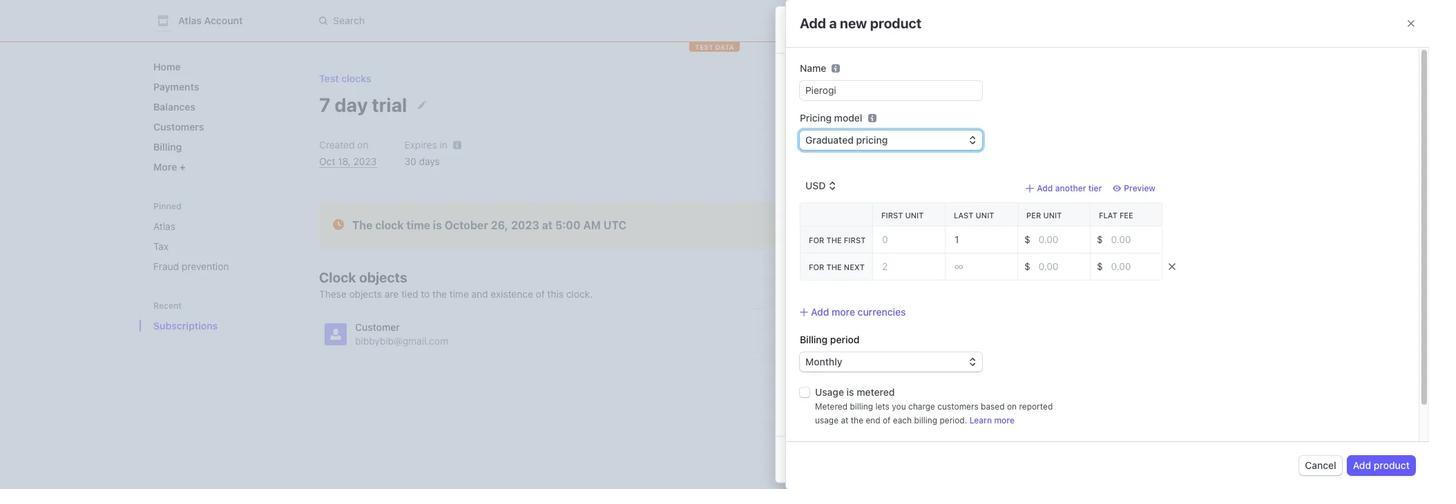 Task type: describe. For each thing, give the bounding box(es) containing it.
on inside the metered billing lets you charge customers based on reported usage at the end of each billing period.
[[1007, 401, 1017, 412]]

per unit
[[1026, 211, 1062, 220]]

prevention
[[182, 260, 229, 272]]

search
[[333, 15, 365, 26]]

more
[[153, 161, 180, 173]]

test data
[[695, 43, 734, 51]]

atlas for atlas account
[[178, 15, 202, 26]]

add for currencies
[[811, 306, 829, 318]]

name
[[800, 62, 827, 74]]

hopkins
[[809, 116, 844, 128]]

customer for customer
[[789, 68, 852, 84]]

subscription
[[873, 22, 952, 37]]

add product for "add product" button to the bottom
[[1353, 459, 1410, 471]]

start date field
[[818, 236, 880, 250]]

core navigation links element
[[148, 55, 280, 178]]

day
[[335, 93, 368, 116]]

october
[[445, 219, 488, 231]]

customer bibbybib@gmail.com
[[355, 321, 448, 347]]

$ button for 0.00 text box associated with for the first
[[1019, 227, 1030, 252]]

product for "add product" button to the top
[[823, 374, 858, 386]]

0 horizontal spatial time
[[407, 219, 430, 231]]

pricing for pricing
[[803, 268, 839, 280]]

2 vertical spatial more
[[994, 415, 1015, 426]]

in
[[440, 139, 447, 151]]

cancel
[[1305, 459, 1337, 471]]

atlas account
[[178, 15, 243, 26]]

bill
[[803, 424, 819, 436]]

billing period
[[800, 334, 860, 345]]

duration
[[803, 212, 848, 224]]

usage
[[815, 415, 839, 426]]

the inside the metered billing lets you charge customers based on reported usage at the end of each billing period.
[[851, 415, 864, 426]]

atlas link
[[148, 215, 280, 238]]

0 vertical spatial more
[[1108, 219, 1132, 231]]

1 horizontal spatial learn more link
[[1080, 218, 1132, 232]]

unit for first unit
[[905, 211, 924, 220]]

fraud prevention
[[153, 260, 229, 272]]

days
[[419, 155, 440, 167]]

1 horizontal spatial billing
[[914, 415, 938, 426]]

fraud prevention link
[[148, 255, 280, 278]]

clock
[[319, 269, 356, 285]]

and
[[472, 288, 488, 300]]

clock objects these objects are tied to the time and existence of this clock.
[[319, 269, 593, 300]]

first unit
[[881, 211, 924, 220]]

clocks
[[341, 73, 371, 84]]

30
[[404, 155, 416, 167]]

time inside clock objects these objects are tied to the time and existence of this clock.
[[449, 288, 469, 300]]

add another tier
[[1037, 183, 1102, 193]]

0 vertical spatial at
[[542, 219, 553, 231]]

0.00 text field
[[1103, 254, 1164, 279]]

1 vertical spatial 2023
[[511, 219, 539, 231]]

metered billing lets you charge customers based on reported usage at the end of each billing period.
[[815, 401, 1053, 426]]

for for for the next
[[809, 263, 824, 271]]

pinned navigation links element
[[148, 200, 280, 278]]

customers
[[153, 121, 204, 133]]

last unit
[[954, 211, 994, 220]]

expires in
[[404, 139, 447, 151]]

add another tier button
[[1026, 183, 1102, 194]]

period
[[830, 334, 860, 345]]

1 vertical spatial bibbybib@gmail.com
[[355, 335, 448, 347]]

utc
[[604, 219, 627, 231]]

existence
[[491, 288, 533, 300]]

bill  starting
[[803, 424, 862, 436]]

the inside clock objects these objects are tied to the time and existence of this clock.
[[432, 288, 447, 300]]

oct
[[319, 155, 335, 167]]

advance time button
[[1137, 216, 1210, 235]]

home
[[153, 61, 181, 73]]

for for for the first
[[809, 236, 824, 245]]

data
[[715, 43, 734, 51]]

atlas for atlas
[[153, 220, 175, 232]]

am
[[583, 219, 601, 231]]

pinned element
[[148, 215, 280, 278]]

model
[[834, 112, 863, 124]]

on inside the created on oct 18, 2023
[[357, 139, 368, 151]]

add for new
[[800, 15, 826, 31]]

account
[[204, 15, 243, 26]]

this
[[547, 288, 564, 300]]

are
[[385, 288, 399, 300]]

tier
[[1089, 183, 1102, 193]]

bibbybib@gmail.com bob hopkins
[[789, 103, 882, 128]]

preview
[[1124, 183, 1156, 193]]

the left the "first" in the right of the page
[[827, 236, 842, 245]]

30 days
[[404, 155, 440, 167]]

these
[[319, 288, 347, 300]]

created on oct 18, 2023
[[319, 139, 377, 167]]

payments
[[153, 81, 199, 93]]

another
[[1055, 183, 1086, 193]]

first
[[844, 236, 866, 245]]

tax
[[153, 240, 169, 252]]

charge
[[908, 401, 935, 412]]

0.00 text field for for the first
[[1030, 227, 1088, 252]]

a for create
[[835, 22, 842, 37]]

$ for 0.00 text box associated with for the first
[[1024, 233, 1030, 245]]

subscriptions link
[[148, 314, 261, 337]]

period.
[[940, 415, 967, 426]]

starting
[[821, 424, 862, 436]]

reported
[[1019, 401, 1053, 412]]

1 vertical spatial add product button
[[1348, 456, 1415, 475]]

product for "add product" button to the bottom
[[1374, 459, 1410, 471]]



Task type: locate. For each thing, give the bounding box(es) containing it.
test
[[695, 43, 713, 51]]

$ button for 0.00 text box associated with for the next
[[1019, 254, 1030, 279]]

add product inside button
[[1353, 459, 1410, 471]]

more up period
[[832, 306, 855, 318]]

billing left period
[[800, 334, 828, 345]]

2 vertical spatial product
[[1374, 459, 1410, 471]]

unit right last
[[976, 211, 994, 220]]

to
[[421, 288, 430, 300]]

1 horizontal spatial learn
[[1080, 219, 1106, 231]]

add product inside dialog
[[803, 374, 858, 386]]

0 vertical spatial is
[[433, 219, 442, 231]]

1 for from the top
[[809, 236, 824, 245]]

objects
[[359, 269, 407, 285], [349, 288, 382, 300]]

1 horizontal spatial billing
[[800, 334, 828, 345]]

2023 right 26,
[[511, 219, 539, 231]]

1 horizontal spatial of
[[883, 415, 891, 426]]

customer down are at the left
[[355, 321, 400, 333]]

create
[[789, 22, 832, 37]]

18,
[[338, 155, 351, 167]]

usd button
[[800, 175, 842, 197]]

add more currencies button
[[800, 305, 906, 319]]

Search search field
[[311, 8, 700, 34]]

1 vertical spatial of
[[883, 415, 891, 426]]

on up oct 18, 2023 button
[[357, 139, 368, 151]]

$ for 0.00 text box associated with for the next
[[1024, 260, 1030, 272]]

add left another
[[1037, 183, 1053, 193]]

clock
[[375, 219, 404, 231]]

learn more down the based
[[970, 415, 1015, 426]]

billing inside the core navigation links element
[[153, 141, 182, 153]]

customers
[[938, 401, 979, 412]]

billing for billing period
[[800, 334, 828, 345]]

learn more link
[[1080, 218, 1132, 232], [970, 415, 1015, 426]]

3 unit from the left
[[1043, 211, 1062, 220]]

the clock time is october 26, 2023 at 5:00 am utc
[[352, 219, 627, 231]]

time left and
[[449, 288, 469, 300]]

2 horizontal spatial product
[[1374, 459, 1410, 471]]

1 horizontal spatial more
[[994, 415, 1015, 426]]

0 vertical spatial of
[[536, 288, 545, 300]]

last
[[954, 211, 974, 220]]

the right 'to'
[[432, 288, 447, 300]]

5:00
[[555, 219, 581, 231]]

0 vertical spatial add product
[[803, 374, 858, 386]]

0 horizontal spatial learn more link
[[970, 415, 1015, 426]]

1 horizontal spatial on
[[1007, 401, 1017, 412]]

add product button
[[803, 374, 858, 387], [1348, 456, 1415, 475]]

0 vertical spatial pricing
[[800, 112, 832, 124]]

objects up are at the left
[[359, 269, 407, 285]]

add product button right cancel button
[[1348, 456, 1415, 475]]

flat
[[1099, 211, 1118, 220]]

unit right per at top
[[1043, 211, 1062, 220]]

learn for learn more link to the bottom
[[970, 415, 992, 426]]

at right usage
[[841, 415, 849, 426]]

1 vertical spatial learn more
[[970, 415, 1015, 426]]

product
[[803, 303, 840, 312]]

learn down the based
[[970, 415, 992, 426]]

learn more link down 'tier'
[[1080, 218, 1132, 232]]

1 vertical spatial objects
[[349, 288, 382, 300]]

pinned
[[153, 201, 181, 211]]

of left the this on the left of the page
[[536, 288, 545, 300]]

0 vertical spatial billing
[[850, 401, 873, 412]]

0 horizontal spatial customer
[[355, 321, 400, 333]]

Premium Plan, sunglasses, etc. text field
[[800, 81, 982, 100]]

of inside the metered billing lets you charge customers based on reported usage at the end of each billing period.
[[883, 415, 891, 426]]

billing down usage is metered
[[850, 401, 873, 412]]

0 horizontal spatial learn
[[970, 415, 992, 426]]

0 vertical spatial on
[[357, 139, 368, 151]]

unit for per unit
[[1043, 211, 1062, 220]]

advance
[[1143, 219, 1182, 231]]

learn for the right learn more link
[[1080, 219, 1106, 231]]

0 vertical spatial billing
[[153, 141, 182, 153]]

a left "test"
[[835, 22, 842, 37]]

test clocks link
[[319, 73, 371, 84]]

$ for 0.00 text field in the right of the page
[[1097, 260, 1103, 272]]

at
[[542, 219, 553, 231], [841, 415, 849, 426]]

0 horizontal spatial add product
[[803, 374, 858, 386]]

1 horizontal spatial learn more
[[1080, 219, 1132, 231]]

recent
[[153, 300, 182, 311]]

create a test subscription
[[789, 22, 952, 37]]

pricing inside dialog
[[803, 268, 839, 280]]

0 vertical spatial add product button
[[803, 374, 858, 387]]

1 horizontal spatial product
[[870, 15, 922, 31]]

0 vertical spatial learn more link
[[1080, 218, 1132, 232]]

learn more down 'tier'
[[1080, 219, 1132, 231]]

add product for "add product" button to the top
[[803, 374, 858, 386]]

time inside "button"
[[1185, 219, 1205, 231]]

is right usage
[[847, 386, 854, 398]]

based
[[981, 401, 1005, 412]]

1 vertical spatial add product
[[1353, 459, 1410, 471]]

2 horizontal spatial time
[[1185, 219, 1205, 231]]

atlas inside 'link'
[[153, 220, 175, 232]]

1 horizontal spatial bibbybib@gmail.com
[[789, 103, 882, 114]]

0 horizontal spatial add product button
[[803, 374, 858, 387]]

1 horizontal spatial add product button
[[1348, 456, 1415, 475]]

0 horizontal spatial bibbybib@gmail.com
[[355, 335, 448, 347]]

2023 inside the created on oct 18, 2023
[[353, 155, 377, 167]]

billing
[[850, 401, 873, 412], [914, 415, 938, 426]]

test clocks
[[319, 73, 371, 84]]

0 vertical spatial bibbybib@gmail.com
[[789, 103, 882, 114]]

1 vertical spatial at
[[841, 415, 849, 426]]

a left 'new' in the top right of the page
[[829, 15, 837, 31]]

add inside 'button'
[[1037, 183, 1053, 193]]

each
[[893, 415, 912, 426]]

2023 right 18, at the top left
[[353, 155, 377, 167]]

0 horizontal spatial on
[[357, 139, 368, 151]]

add product button up metered
[[803, 374, 858, 387]]

0 horizontal spatial at
[[542, 219, 553, 231]]

clock.
[[566, 288, 593, 300]]

customer up bibbybib@gmail.com bob hopkins
[[789, 68, 852, 84]]

usage is metered
[[815, 386, 895, 398]]

dialog containing create a test subscription
[[757, 6, 1429, 489]]

more inside button
[[832, 306, 855, 318]]

atlas
[[178, 15, 202, 26], [153, 220, 175, 232]]

metered
[[815, 401, 848, 412]]

dialog
[[757, 6, 1429, 489]]

1 horizontal spatial customer
[[789, 68, 852, 84]]

0 horizontal spatial is
[[433, 219, 442, 231]]

the left "end"
[[851, 415, 864, 426]]

2 horizontal spatial more
[[1108, 219, 1132, 231]]

1 vertical spatial billing
[[800, 334, 828, 345]]

recent navigation links element
[[140, 300, 292, 337]]

1 vertical spatial atlas
[[153, 220, 175, 232]]

learn
[[1080, 219, 1106, 231], [970, 415, 992, 426]]

add inside button
[[811, 306, 829, 318]]

0 horizontal spatial product
[[823, 374, 858, 386]]

time right advance at the top of page
[[1185, 219, 1205, 231]]

add a new product
[[800, 15, 922, 31]]

end
[[866, 415, 881, 426]]

you
[[892, 401, 906, 412]]

cancel button
[[1300, 456, 1342, 475]]

for down duration
[[809, 236, 824, 245]]

0 horizontal spatial learn more
[[970, 415, 1015, 426]]

add left 'new' in the top right of the page
[[800, 15, 826, 31]]

preview button
[[1113, 183, 1156, 194]]

billing for billing
[[153, 141, 182, 153]]

is left october
[[433, 219, 442, 231]]

currencies
[[858, 306, 906, 318]]

first
[[881, 211, 903, 220]]

info element
[[868, 114, 876, 122]]

the
[[352, 219, 373, 231]]

on right the based
[[1007, 401, 1017, 412]]

the left next
[[827, 263, 842, 271]]

of right "end"
[[883, 415, 891, 426]]

test
[[319, 73, 339, 84]]

0 horizontal spatial billing
[[850, 401, 873, 412]]

bob
[[789, 116, 806, 128]]

atlas left account
[[178, 15, 202, 26]]

0 vertical spatial for
[[809, 236, 824, 245]]

0.00 text field
[[1030, 227, 1088, 252], [1103, 227, 1164, 252], [1030, 254, 1088, 279]]

pricing for pricing model
[[800, 112, 832, 124]]

billing link
[[148, 135, 280, 158]]

add up billing period
[[811, 306, 829, 318]]

balances link
[[148, 95, 280, 118]]

billing down charge
[[914, 415, 938, 426]]

2 for from the top
[[809, 263, 824, 271]]

$ button for 0.00 text field in the right of the page
[[1091, 254, 1103, 279]]

expires
[[404, 139, 437, 151]]

0 horizontal spatial billing
[[153, 141, 182, 153]]

0 vertical spatial product
[[870, 15, 922, 31]]

0 horizontal spatial unit
[[905, 211, 924, 220]]

$
[[1024, 233, 1030, 245], [1097, 233, 1103, 245], [1024, 260, 1030, 272], [1097, 260, 1103, 272]]

atlas down pinned
[[153, 220, 175, 232]]

1 vertical spatial pricing
[[803, 268, 839, 280]]

at left 5:00
[[542, 219, 553, 231]]

time
[[407, 219, 430, 231], [1185, 219, 1205, 231], [449, 288, 469, 300]]

flat fee
[[1099, 211, 1133, 220]]

customers link
[[148, 115, 280, 138]]

pricing left the model
[[800, 112, 832, 124]]

payments link
[[148, 75, 280, 98]]

created
[[319, 139, 355, 151]]

bibbybib@gmail.com down 'tied'
[[355, 335, 448, 347]]

1 vertical spatial is
[[847, 386, 854, 398]]

pricing down svg icon
[[803, 268, 839, 280]]

add product right cancel
[[1353, 459, 1410, 471]]

learn more link down the based
[[970, 415, 1015, 426]]

objects left are at the left
[[349, 288, 382, 300]]

more down preview button
[[1108, 219, 1132, 231]]

1 horizontal spatial at
[[841, 415, 849, 426]]

learn left "fee"
[[1080, 219, 1106, 231]]

1 unit from the left
[[905, 211, 924, 220]]

bibbybib@gmail.com up hopkins
[[789, 103, 882, 114]]

next
[[844, 263, 865, 271]]

more down the based
[[994, 415, 1015, 426]]

1 vertical spatial learn
[[970, 415, 992, 426]]

0 horizontal spatial atlas
[[153, 220, 175, 232]]

0 vertical spatial customer
[[789, 68, 852, 84]]

0 vertical spatial objects
[[359, 269, 407, 285]]

0 horizontal spatial more
[[832, 306, 855, 318]]

7 day trial
[[319, 93, 407, 116]]

subscriptions
[[153, 320, 218, 332]]

2 horizontal spatial unit
[[1043, 211, 1062, 220]]

7
[[319, 93, 330, 116]]

bibbybib@gmail.com inside dialog
[[789, 103, 882, 114]]

1 horizontal spatial add product
[[1353, 459, 1410, 471]]

billing up more
[[153, 141, 182, 153]]

at inside the metered billing lets you charge customers based on reported usage at the end of each billing period.
[[841, 415, 849, 426]]

lets
[[876, 401, 890, 412]]

unit right the first
[[905, 211, 924, 220]]

1 vertical spatial billing
[[914, 415, 938, 426]]

1 horizontal spatial is
[[847, 386, 854, 398]]

trial
[[372, 93, 407, 116]]

0 horizontal spatial 2023
[[353, 155, 377, 167]]

end date field
[[891, 236, 953, 250]]

tied
[[401, 288, 418, 300]]

add for tier
[[1037, 183, 1053, 193]]

atlas inside button
[[178, 15, 202, 26]]

fee
[[1120, 211, 1133, 220]]

per
[[1026, 211, 1041, 220]]

1 vertical spatial product
[[823, 374, 858, 386]]

1 horizontal spatial unit
[[976, 211, 994, 220]]

of
[[536, 288, 545, 300], [883, 415, 891, 426]]

1 vertical spatial learn more link
[[970, 415, 1015, 426]]

a for add
[[829, 15, 837, 31]]

0 horizontal spatial of
[[536, 288, 545, 300]]

0 vertical spatial learn more
[[1080, 219, 1132, 231]]

None text field
[[946, 227, 1015, 252], [874, 254, 943, 279], [946, 227, 1015, 252], [874, 254, 943, 279]]

more button
[[148, 155, 280, 178]]

0 vertical spatial learn
[[1080, 219, 1106, 231]]

usage
[[815, 386, 844, 398]]

time right clock
[[407, 219, 430, 231]]

for down svg icon
[[809, 263, 824, 271]]

1 vertical spatial for
[[809, 263, 824, 271]]

1 horizontal spatial time
[[449, 288, 469, 300]]

usd
[[805, 180, 826, 191]]

1 horizontal spatial atlas
[[178, 15, 202, 26]]

0 vertical spatial atlas
[[178, 15, 202, 26]]

26,
[[491, 219, 508, 231]]

1 vertical spatial more
[[832, 306, 855, 318]]

None text field
[[874, 227, 943, 252], [946, 254, 1015, 279], [874, 227, 943, 252], [946, 254, 1015, 279]]

info image
[[868, 114, 876, 122]]

1 vertical spatial on
[[1007, 401, 1017, 412]]

add right cancel
[[1353, 459, 1371, 471]]

unit for last unit
[[976, 211, 994, 220]]

add up usage
[[803, 374, 820, 386]]

learn more
[[1080, 219, 1132, 231], [970, 415, 1015, 426]]

billing
[[153, 141, 182, 153], [800, 334, 828, 345]]

customer
[[789, 68, 852, 84], [355, 321, 400, 333]]

1 vertical spatial customer
[[355, 321, 400, 333]]

2 unit from the left
[[976, 211, 994, 220]]

1 horizontal spatial 2023
[[511, 219, 539, 231]]

advance time
[[1143, 219, 1205, 231]]

0.00 text field for for the next
[[1030, 254, 1088, 279]]

0 vertical spatial 2023
[[353, 155, 377, 167]]

customer inside dialog
[[789, 68, 852, 84]]

svg image
[[809, 239, 817, 247]]

customer inside the customer bibbybib@gmail.com
[[355, 321, 400, 333]]

add product up usage
[[803, 374, 858, 386]]

for the first
[[809, 236, 866, 245]]

of inside clock objects these objects are tied to the time and existence of this clock.
[[536, 288, 545, 300]]

customer for customer bibbybib@gmail.com
[[355, 321, 400, 333]]



Task type: vqa. For each thing, say whether or not it's contained in the screenshot.
2nd svg icon from the right
no



